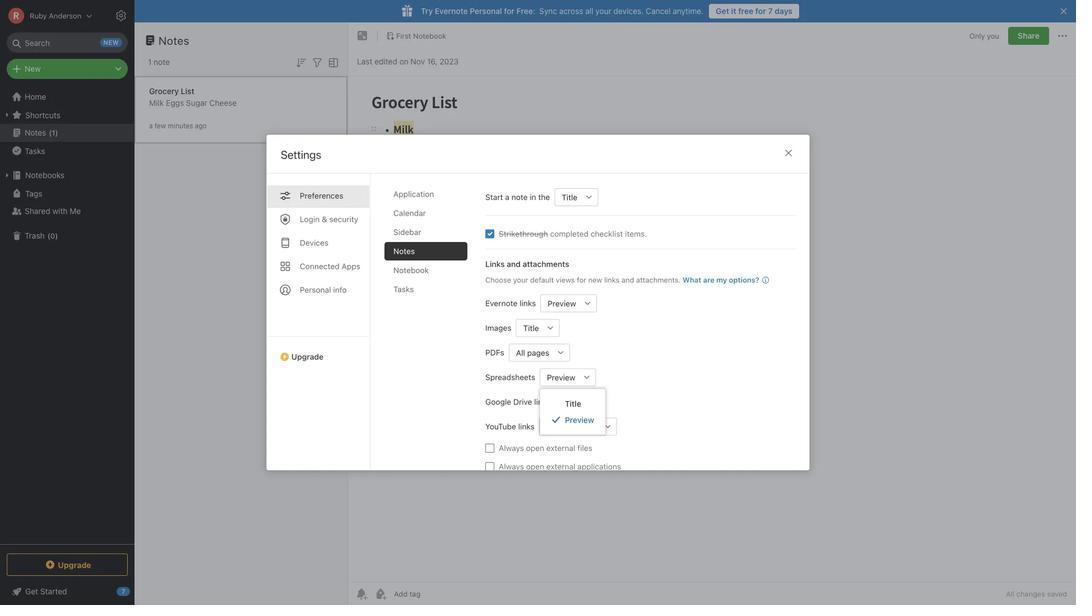 Task type: locate. For each thing, give the bounding box(es) containing it.
open for always open external files
[[526, 444, 544, 453]]

title inside the choose default view option for images field
[[523, 324, 539, 333]]

0 vertical spatial note
[[154, 57, 170, 67]]

close image
[[782, 146, 795, 160]]

title link
[[540, 396, 605, 412]]

0 horizontal spatial personal
[[300, 285, 331, 295]]

0 horizontal spatial evernote
[[435, 6, 468, 16]]

1 horizontal spatial all
[[1006, 590, 1014, 598]]

( inside trash ( 0 )
[[47, 232, 50, 240]]

attachments.
[[636, 276, 681, 284]]

0 horizontal spatial 1
[[52, 128, 55, 137]]

for for free:
[[504, 6, 514, 16]]

always right always open external files "option"
[[499, 444, 524, 453]]

title for images
[[523, 324, 539, 333]]

all inside note window element
[[1006, 590, 1014, 598]]

0 vertical spatial always
[[499, 444, 524, 453]]

all left changes
[[1006, 590, 1014, 598]]

0 vertical spatial external
[[546, 444, 575, 453]]

1 horizontal spatial note
[[511, 193, 528, 202]]

for for 7
[[755, 6, 766, 16]]

notes tab
[[384, 242, 467, 261]]

preview up title link
[[547, 373, 575, 382]]

personal down connected
[[300, 285, 331, 295]]

images
[[485, 323, 511, 333]]

1 always from the top
[[499, 444, 524, 453]]

open down always open external files
[[526, 462, 544, 471]]

personal inside 'tab list'
[[300, 285, 331, 295]]

1 open from the top
[[526, 444, 544, 453]]

0 vertical spatial evernote
[[435, 6, 468, 16]]

links and attachments
[[485, 259, 569, 269]]

notebook
[[413, 31, 446, 40], [393, 266, 429, 275]]

1 horizontal spatial and
[[622, 276, 634, 284]]

1 vertical spatial tasks
[[393, 285, 414, 294]]

1 ) from the top
[[55, 128, 58, 137]]

( inside notes ( 1 )
[[49, 128, 52, 137]]

first notebook button
[[382, 28, 450, 44]]

0 vertical spatial 1
[[148, 57, 152, 67]]

) inside trash ( 0 )
[[55, 232, 58, 240]]

shared
[[25, 207, 50, 216]]

cheese
[[209, 98, 237, 108]]

notebook inside button
[[413, 31, 446, 40]]

2 vertical spatial notes
[[393, 247, 415, 256]]

note up grocery
[[154, 57, 170, 67]]

and left 'attachments.'
[[622, 276, 634, 284]]

external for applications
[[546, 462, 575, 471]]

expand note image
[[356, 29, 369, 43]]

external up always open external applications
[[546, 444, 575, 453]]

2023
[[440, 57, 459, 66]]

notes down the shortcuts
[[25, 128, 46, 137]]

all
[[516, 348, 525, 357], [1006, 590, 1014, 598]]

None search field
[[15, 33, 120, 53]]

0 horizontal spatial a
[[149, 122, 153, 130]]

( down the shortcuts
[[49, 128, 52, 137]]

0 vertical spatial (
[[49, 128, 52, 137]]

me
[[70, 207, 81, 216]]

your
[[595, 6, 611, 16], [513, 276, 528, 284]]

drive
[[513, 397, 532, 407]]

)
[[55, 128, 58, 137], [55, 232, 58, 240]]

cancel
[[646, 6, 671, 16]]

title right the
[[562, 193, 577, 202]]

tree
[[0, 88, 135, 544]]

1 vertical spatial )
[[55, 232, 58, 240]]

0 horizontal spatial title button
[[516, 319, 542, 337]]

title button for start a note in the
[[554, 188, 580, 206]]

tab list
[[267, 174, 370, 470], [384, 185, 476, 470]]

0 horizontal spatial tasks
[[25, 146, 45, 155]]

title inside field
[[562, 193, 577, 202]]

tab list containing application
[[384, 185, 476, 470]]

preview button
[[540, 295, 579, 312], [540, 368, 578, 386]]

1 vertical spatial external
[[546, 462, 575, 471]]

only you
[[969, 32, 999, 40]]

title button up all pages button
[[516, 319, 542, 337]]

0 horizontal spatial all
[[516, 348, 525, 357]]

1
[[148, 57, 152, 67], [52, 128, 55, 137]]

preview button down views
[[540, 295, 579, 312]]

2 vertical spatial title
[[565, 399, 581, 409]]

) right trash
[[55, 232, 58, 240]]

title
[[562, 193, 577, 202], [523, 324, 539, 333], [565, 399, 581, 409]]

you
[[987, 32, 999, 40]]

preview button for evernote links
[[540, 295, 579, 312]]

1 horizontal spatial upgrade
[[291, 352, 324, 361]]

) down the "shortcuts" button
[[55, 128, 58, 137]]

notebook down try
[[413, 31, 446, 40]]

links
[[485, 259, 505, 269]]

always right always open external applications option
[[499, 462, 524, 471]]

a
[[149, 122, 153, 130], [505, 193, 509, 202]]

tasks down notes ( 1 )
[[25, 146, 45, 155]]

tab list containing preferences
[[267, 174, 370, 470]]

Choose default view option for YouTube links field
[[539, 418, 617, 436]]

1 horizontal spatial notes
[[159, 34, 189, 47]]

for left 7
[[755, 6, 766, 16]]

1 vertical spatial title
[[523, 324, 539, 333]]

expand notebooks image
[[3, 171, 12, 180]]

new
[[588, 276, 602, 284]]

for
[[504, 6, 514, 16], [755, 6, 766, 16], [577, 276, 586, 284]]

0
[[50, 232, 55, 240]]

sugar
[[186, 98, 207, 108]]

2 ) from the top
[[55, 232, 58, 240]]

Choose default view option for Evernote links field
[[540, 295, 597, 312]]

links
[[604, 276, 620, 284], [520, 299, 536, 308], [534, 397, 551, 407], [518, 422, 535, 431]]

a left "few"
[[149, 122, 153, 130]]

choose
[[485, 276, 511, 284]]

title button
[[554, 188, 580, 206], [516, 319, 542, 337]]

the
[[538, 193, 550, 202]]

preview for spreadsheets
[[547, 373, 575, 382]]

application tab
[[384, 185, 467, 203]]

saved
[[1047, 590, 1067, 598]]

0 vertical spatial )
[[55, 128, 58, 137]]

for left the "free:" at top
[[504, 6, 514, 16]]

a right 'start'
[[505, 193, 509, 202]]

0 vertical spatial all
[[516, 348, 525, 357]]

new
[[25, 64, 41, 73]]

1 vertical spatial title button
[[516, 319, 542, 337]]

days
[[775, 6, 792, 16]]

Start a new note in the body or title. field
[[554, 188, 598, 206]]

tree containing home
[[0, 88, 135, 544]]

0 horizontal spatial your
[[513, 276, 528, 284]]

1 vertical spatial 1
[[52, 128, 55, 137]]

0 vertical spatial personal
[[470, 6, 502, 16]]

title button right the
[[554, 188, 580, 206]]

last edited on nov 16, 2023
[[357, 57, 459, 66]]

1 horizontal spatial evernote
[[485, 299, 517, 308]]

evernote down choose
[[485, 299, 517, 308]]

1 vertical spatial (
[[47, 232, 50, 240]]

1 vertical spatial always
[[499, 462, 524, 471]]

1 horizontal spatial upgrade button
[[267, 336, 370, 366]]

spreadsheets
[[485, 373, 535, 382]]

Select422 checkbox
[[485, 229, 494, 238]]

1 vertical spatial your
[[513, 276, 528, 284]]

dropdown list menu
[[540, 396, 605, 428]]

info
[[333, 285, 347, 295]]

&
[[322, 215, 327, 224]]

1 external from the top
[[546, 444, 575, 453]]

Choose default view option for PDFs field
[[509, 344, 570, 362]]

) inside notes ( 1 )
[[55, 128, 58, 137]]

start
[[485, 193, 503, 202]]

always
[[499, 444, 524, 453], [499, 462, 524, 471]]

apps
[[342, 262, 360, 271]]

personal left the "free:" at top
[[470, 6, 502, 16]]

0 vertical spatial your
[[595, 6, 611, 16]]

1 vertical spatial all
[[1006, 590, 1014, 598]]

evernote right try
[[435, 6, 468, 16]]

0 horizontal spatial notes
[[25, 128, 46, 137]]

title button for images
[[516, 319, 542, 337]]

0 vertical spatial title button
[[554, 188, 580, 206]]

all
[[585, 6, 593, 16]]

preview inside choose default view option for evernote links field
[[548, 299, 576, 308]]

0 vertical spatial upgrade
[[291, 352, 324, 361]]

0 horizontal spatial upgrade
[[58, 560, 91, 570]]

0 vertical spatial notes
[[159, 34, 189, 47]]

for left the new
[[577, 276, 586, 284]]

open up always open external applications
[[526, 444, 544, 453]]

pdfs
[[485, 348, 504, 357]]

for inside get it free for 7 days button
[[755, 6, 766, 16]]

1 vertical spatial notebook
[[393, 266, 429, 275]]

all left pages
[[516, 348, 525, 357]]

notebook tab
[[384, 261, 467, 280]]

1 vertical spatial upgrade button
[[7, 554, 128, 576]]

0 vertical spatial preview button
[[540, 295, 579, 312]]

note
[[154, 57, 170, 67], [511, 193, 528, 202]]

1 vertical spatial note
[[511, 193, 528, 202]]

upgrade button inside 'tab list'
[[267, 336, 370, 366]]

and right the links
[[507, 259, 521, 269]]

trash
[[25, 231, 45, 240]]

2 horizontal spatial notes
[[393, 247, 415, 256]]

1 vertical spatial upgrade
[[58, 560, 91, 570]]

all inside all pages button
[[516, 348, 525, 357]]

1 horizontal spatial 1
[[148, 57, 152, 67]]

tasks down notebook tab
[[393, 285, 414, 294]]

1 vertical spatial a
[[505, 193, 509, 202]]

tab list for application
[[267, 174, 370, 470]]

0 horizontal spatial tab list
[[267, 174, 370, 470]]

1 horizontal spatial title button
[[554, 188, 580, 206]]

0 horizontal spatial for
[[504, 6, 514, 16]]

0 vertical spatial open
[[526, 444, 544, 453]]

1 vertical spatial evernote
[[485, 299, 517, 308]]

2 always from the top
[[499, 462, 524, 471]]

in
[[530, 193, 536, 202]]

files
[[577, 444, 592, 453]]

milk eggs sugar cheese
[[149, 98, 237, 108]]

preview down views
[[548, 299, 576, 308]]

0 vertical spatial upgrade button
[[267, 336, 370, 366]]

calendar
[[393, 208, 426, 218]]

title for start a note in the
[[562, 193, 577, 202]]

note left in
[[511, 193, 528, 202]]

title up all pages button
[[523, 324, 539, 333]]

external
[[546, 444, 575, 453], [546, 462, 575, 471]]

always for always open external files
[[499, 444, 524, 453]]

) for trash
[[55, 232, 58, 240]]

1 vertical spatial and
[[622, 276, 634, 284]]

title inside dropdown list menu
[[565, 399, 581, 409]]

1 vertical spatial preview
[[547, 373, 575, 382]]

0 horizontal spatial and
[[507, 259, 521, 269]]

notebook down notes tab
[[393, 266, 429, 275]]

1 down the shortcuts
[[52, 128, 55, 137]]

login
[[300, 215, 320, 224]]

1 vertical spatial notes
[[25, 128, 46, 137]]

notes up "1 note"
[[159, 34, 189, 47]]

external down always open external files
[[546, 462, 575, 471]]

0 vertical spatial title
[[562, 193, 577, 202]]

upgrade
[[291, 352, 324, 361], [58, 560, 91, 570]]

your right all
[[595, 6, 611, 16]]

1 vertical spatial personal
[[300, 285, 331, 295]]

1 vertical spatial preview button
[[540, 368, 578, 386]]

1 up grocery
[[148, 57, 152, 67]]

notes down sidebar
[[393, 247, 415, 256]]

preview button up title link
[[540, 368, 578, 386]]

shortcuts button
[[0, 106, 134, 124]]

preferences
[[300, 191, 343, 200]]

0 vertical spatial a
[[149, 122, 153, 130]]

preview down title link
[[565, 415, 594, 425]]

1 horizontal spatial tasks
[[393, 285, 414, 294]]

Always open external files checkbox
[[485, 444, 494, 453]]

1 horizontal spatial tab list
[[384, 185, 476, 470]]

strikethrough
[[499, 229, 548, 238]]

2 open from the top
[[526, 462, 544, 471]]

2 horizontal spatial for
[[755, 6, 766, 16]]

tasks button
[[0, 142, 134, 160]]

a inside note list element
[[149, 122, 153, 130]]

1 vertical spatial open
[[526, 462, 544, 471]]

2 external from the top
[[546, 462, 575, 471]]

open
[[526, 444, 544, 453], [526, 462, 544, 471]]

( for notes
[[49, 128, 52, 137]]

upgrade inside 'tab list'
[[291, 352, 324, 361]]

preview inside field
[[547, 373, 575, 382]]

1 horizontal spatial a
[[505, 193, 509, 202]]

0 vertical spatial notebook
[[413, 31, 446, 40]]

trash ( 0 )
[[25, 231, 58, 240]]

0 vertical spatial tasks
[[25, 146, 45, 155]]

options?
[[729, 276, 759, 284]]

notebooks link
[[0, 166, 134, 184]]

( right trash
[[47, 232, 50, 240]]

links down drive
[[518, 422, 535, 431]]

tags button
[[0, 184, 134, 202]]

your down the links and attachments
[[513, 276, 528, 284]]

1 horizontal spatial personal
[[470, 6, 502, 16]]

7
[[768, 6, 773, 16]]

tasks inside tab
[[393, 285, 414, 294]]

title up preview link
[[565, 399, 581, 409]]

first notebook
[[396, 31, 446, 40]]

nov
[[411, 57, 425, 66]]

0 vertical spatial preview
[[548, 299, 576, 308]]

2 vertical spatial preview
[[565, 415, 594, 425]]



Task type: describe. For each thing, give the bounding box(es) containing it.
list
[[181, 87, 194, 96]]

always for always open external applications
[[499, 462, 524, 471]]

upgrade for upgrade "popup button" inside 'tab list'
[[291, 352, 324, 361]]

get it free for 7 days
[[716, 6, 792, 16]]

attachments
[[523, 259, 569, 269]]

pages
[[527, 348, 549, 357]]

on
[[399, 57, 408, 66]]

only
[[969, 32, 985, 40]]

all for all changes saved
[[1006, 590, 1014, 598]]

0 horizontal spatial note
[[154, 57, 170, 67]]

notebook inside tab
[[393, 266, 429, 275]]

evernote links
[[485, 299, 536, 308]]

google drive links
[[485, 397, 551, 407]]

note list element
[[135, 22, 348, 605]]

links up the choose default view option for images field
[[520, 299, 536, 308]]

Choose default view option for Spreadsheets field
[[540, 368, 596, 386]]

items.
[[625, 229, 647, 238]]

share
[[1018, 31, 1040, 40]]

add tag image
[[374, 587, 387, 601]]

what are my options?
[[683, 276, 759, 284]]

1 inside notes ( 1 )
[[52, 128, 55, 137]]

external for files
[[546, 444, 575, 453]]

google
[[485, 397, 511, 407]]

16,
[[427, 57, 437, 66]]

all pages
[[516, 348, 549, 357]]

0 vertical spatial and
[[507, 259, 521, 269]]

Search text field
[[15, 33, 120, 53]]

( for trash
[[47, 232, 50, 240]]

calendar tab
[[384, 204, 467, 222]]

youtube
[[485, 422, 516, 431]]

Note Editor text field
[[348, 76, 1076, 582]]

note window element
[[348, 22, 1076, 605]]

settings image
[[114, 9, 128, 22]]

free:
[[517, 6, 535, 16]]

checklist
[[591, 229, 623, 238]]

0 horizontal spatial upgrade button
[[7, 554, 128, 576]]

grocery list
[[149, 87, 194, 96]]

youtube links
[[485, 422, 535, 431]]

links right drive
[[534, 397, 551, 407]]

start a note in the
[[485, 193, 550, 202]]

preview button for spreadsheets
[[540, 368, 578, 386]]

anytime.
[[673, 6, 703, 16]]

tags
[[25, 189, 42, 198]]

connected
[[300, 262, 340, 271]]

sidebar
[[393, 228, 421, 237]]

edited
[[374, 57, 397, 66]]

all changes saved
[[1006, 590, 1067, 598]]

personal info
[[300, 285, 347, 295]]

preview for evernote links
[[548, 299, 576, 308]]

notes ( 1 )
[[25, 128, 58, 137]]

milk
[[149, 98, 164, 108]]

try
[[421, 6, 433, 16]]

security
[[329, 215, 358, 224]]

open for always open external applications
[[526, 462, 544, 471]]

shared with me
[[25, 207, 81, 216]]

strikethrough completed checklist items.
[[499, 229, 647, 238]]

login & security
[[300, 215, 358, 224]]

1 note
[[148, 57, 170, 67]]

shared with me link
[[0, 202, 134, 220]]

try evernote personal for free: sync across all your devices. cancel anytime.
[[421, 6, 703, 16]]

free
[[738, 6, 753, 16]]

1 horizontal spatial for
[[577, 276, 586, 284]]

links right the new
[[604, 276, 620, 284]]

) for notes
[[55, 128, 58, 137]]

are
[[703, 276, 714, 284]]

all for all pages
[[516, 348, 525, 357]]

minutes
[[168, 122, 193, 130]]

sidebar tab
[[384, 223, 467, 242]]

sync
[[539, 6, 557, 16]]

default
[[530, 276, 554, 284]]

preview link
[[540, 412, 605, 428]]

get it free for 7 days button
[[709, 4, 799, 18]]

applications
[[577, 462, 621, 471]]

Always open external applications checkbox
[[485, 462, 494, 471]]

settings
[[281, 148, 321, 161]]

get
[[716, 6, 729, 16]]

all pages button
[[509, 344, 552, 362]]

changes
[[1016, 590, 1045, 598]]

notebooks
[[25, 171, 65, 180]]

new button
[[7, 59, 128, 79]]

devices.
[[613, 6, 644, 16]]

shortcuts
[[25, 110, 60, 120]]

home
[[25, 92, 46, 101]]

few
[[155, 122, 166, 130]]

tasks inside button
[[25, 146, 45, 155]]

with
[[52, 207, 68, 216]]

choose your default views for new links and attachments.
[[485, 276, 681, 284]]

tab list for start a note in the
[[384, 185, 476, 470]]

across
[[559, 6, 583, 16]]

notes inside note list element
[[159, 34, 189, 47]]

Choose default view option for Images field
[[516, 319, 560, 337]]

home link
[[0, 88, 135, 106]]

preview inside dropdown list menu
[[565, 415, 594, 425]]

upgrade for the leftmost upgrade "popup button"
[[58, 560, 91, 570]]

completed
[[550, 229, 589, 238]]

eggs
[[166, 98, 184, 108]]

add a reminder image
[[355, 587, 368, 601]]

my
[[716, 276, 727, 284]]

last
[[357, 57, 372, 66]]

ago
[[195, 122, 207, 130]]

always open external files
[[499, 444, 592, 453]]

it
[[731, 6, 736, 16]]

tasks tab
[[384, 280, 467, 299]]

1 horizontal spatial your
[[595, 6, 611, 16]]

notes inside notes tab
[[393, 247, 415, 256]]

devices
[[300, 238, 329, 247]]

share button
[[1008, 27, 1049, 45]]

views
[[556, 276, 575, 284]]

1 inside note list element
[[148, 57, 152, 67]]

first
[[396, 31, 411, 40]]



Task type: vqa. For each thing, say whether or not it's contained in the screenshot.
'Drive'
yes



